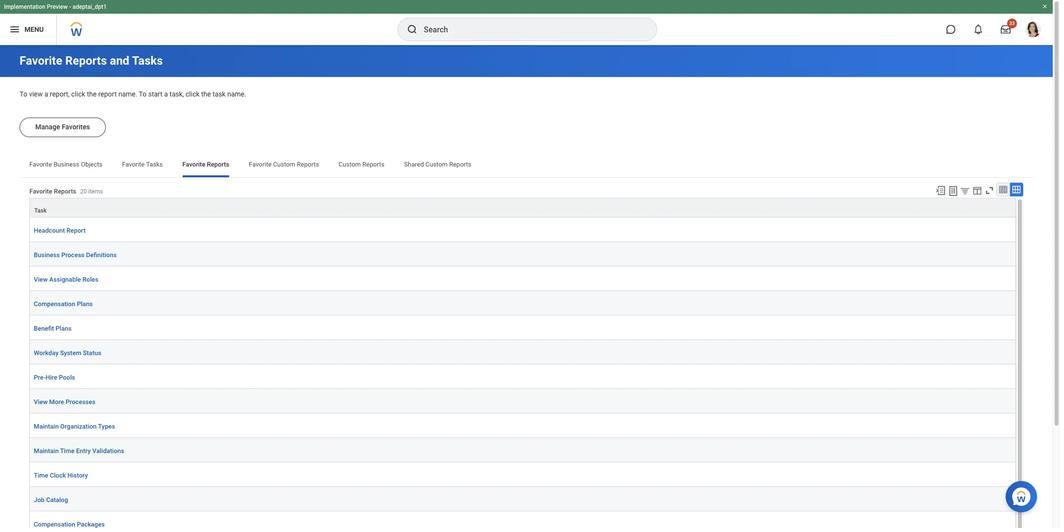 Task type: locate. For each thing, give the bounding box(es) containing it.
0 horizontal spatial time
[[34, 472, 48, 479]]

name. right report
[[118, 90, 137, 98]]

0 vertical spatial compensation
[[34, 300, 75, 308]]

view more processes
[[34, 398, 96, 406]]

the left report
[[87, 90, 97, 98]]

favorite reports and tasks
[[20, 54, 163, 68]]

tab list containing favorite business objects
[[20, 154, 1034, 177]]

2 click from the left
[[186, 90, 200, 98]]

click right report,
[[71, 90, 85, 98]]

1 horizontal spatial time
[[60, 447, 75, 455]]

implementation
[[4, 3, 45, 10]]

plans
[[77, 300, 93, 308], [56, 325, 72, 332]]

task row
[[29, 198, 1017, 217]]

1 horizontal spatial a
[[164, 90, 168, 98]]

favorite for favorite reports
[[183, 161, 206, 168]]

1 vertical spatial maintain
[[34, 447, 59, 455]]

report
[[67, 227, 86, 234]]

maintain organization types link
[[34, 421, 115, 432]]

maintain up clock
[[34, 447, 59, 455]]

status
[[83, 349, 101, 357]]

2 name. from the left
[[227, 90, 246, 98]]

1 maintain from the top
[[34, 423, 59, 430]]

compensation plans link
[[34, 299, 93, 309]]

1 custom from the left
[[273, 161, 296, 168]]

menu
[[25, 25, 44, 33]]

packages
[[77, 521, 105, 528]]

toolbar
[[932, 183, 1024, 198]]

compensation plans
[[34, 300, 93, 308]]

favorite for favorite tasks
[[122, 161, 145, 168]]

1 horizontal spatial name.
[[227, 90, 246, 98]]

plans for benefit plans
[[56, 325, 72, 332]]

name. right task
[[227, 90, 246, 98]]

compensation up the benefit plans
[[34, 300, 75, 308]]

roles
[[83, 276, 98, 283]]

tab list inside 'favorite reports and tasks' 'main content'
[[20, 154, 1034, 177]]

maintain time entry validations link
[[34, 446, 124, 456]]

1 vertical spatial compensation
[[34, 521, 75, 528]]

3 custom from the left
[[426, 161, 448, 168]]

adeptai_dpt1
[[73, 3, 107, 10]]

2 compensation from the top
[[34, 521, 75, 528]]

time left entry at the bottom left of the page
[[60, 447, 75, 455]]

job catalog
[[34, 496, 68, 504]]

a right "view"
[[44, 90, 48, 98]]

view
[[34, 276, 48, 283], [34, 398, 48, 406]]

maintain down more
[[34, 423, 59, 430]]

more
[[49, 398, 64, 406]]

to left start
[[139, 90, 147, 98]]

view left more
[[34, 398, 48, 406]]

custom for shared
[[426, 161, 448, 168]]

pre-hire pools link
[[34, 372, 75, 383]]

the left task
[[201, 90, 211, 98]]

maintain for maintain time entry validations
[[34, 447, 59, 455]]

name.
[[118, 90, 137, 98], [227, 90, 246, 98]]

2 custom from the left
[[339, 161, 361, 168]]

business
[[54, 161, 79, 168], [34, 251, 60, 259]]

business down headcount
[[34, 251, 60, 259]]

2 the from the left
[[201, 90, 211, 98]]

click right task,
[[186, 90, 200, 98]]

maintain
[[34, 423, 59, 430], [34, 447, 59, 455]]

and
[[110, 54, 129, 68]]

items
[[88, 188, 103, 195]]

tasks
[[132, 54, 163, 68], [146, 161, 163, 168]]

2 view from the top
[[34, 398, 48, 406]]

2 maintain from the top
[[34, 447, 59, 455]]

assignable
[[49, 276, 81, 283]]

select to filter grid data image
[[960, 186, 971, 196]]

the
[[87, 90, 97, 98], [201, 90, 211, 98]]

compensation down catalog
[[34, 521, 75, 528]]

clock
[[50, 472, 66, 479]]

manage favorites button
[[20, 117, 106, 137]]

0 horizontal spatial to
[[20, 90, 27, 98]]

1 vertical spatial tasks
[[146, 161, 163, 168]]

shared custom reports
[[404, 161, 472, 168]]

menu button
[[0, 14, 56, 45]]

0 vertical spatial time
[[60, 447, 75, 455]]

20
[[80, 188, 87, 195]]

1 view from the top
[[34, 276, 48, 283]]

view assignable roles link
[[34, 274, 98, 285]]

plans right benefit
[[56, 325, 72, 332]]

export to worksheets image
[[948, 185, 960, 197]]

to view a report, click the report name. to start a task, click the task name.
[[20, 90, 246, 98]]

click
[[71, 90, 85, 98], [186, 90, 200, 98]]

workday system status link
[[34, 348, 101, 358]]

to
[[20, 90, 27, 98], [139, 90, 147, 98]]

favorite custom reports
[[249, 161, 319, 168]]

justify image
[[9, 24, 21, 35]]

tab list
[[20, 154, 1034, 177]]

1 vertical spatial plans
[[56, 325, 72, 332]]

0 vertical spatial view
[[34, 276, 48, 283]]

0 horizontal spatial the
[[87, 90, 97, 98]]

reports
[[65, 54, 107, 68], [207, 161, 230, 168], [297, 161, 319, 168], [363, 161, 385, 168], [450, 161, 472, 168], [54, 188, 76, 195]]

custom for favorite
[[273, 161, 296, 168]]

2 a from the left
[[164, 90, 168, 98]]

maintain for maintain organization types
[[34, 423, 59, 430]]

favorites
[[62, 123, 90, 131]]

1 horizontal spatial the
[[201, 90, 211, 98]]

0 horizontal spatial click
[[71, 90, 85, 98]]

headcount report
[[34, 227, 86, 234]]

1 compensation from the top
[[34, 300, 75, 308]]

maintain time entry validations
[[34, 447, 124, 455]]

manage
[[35, 123, 60, 131]]

shared
[[404, 161, 424, 168]]

benefit
[[34, 325, 54, 332]]

plans down roles
[[77, 300, 93, 308]]

1 to from the left
[[20, 90, 27, 98]]

0 vertical spatial plans
[[77, 300, 93, 308]]

0 horizontal spatial name.
[[118, 90, 137, 98]]

profile logan mcneil image
[[1026, 22, 1042, 39]]

job
[[34, 496, 45, 504]]

favorite tasks
[[122, 161, 163, 168]]

time
[[60, 447, 75, 455], [34, 472, 48, 479]]

hire
[[46, 374, 57, 381]]

to left "view"
[[20, 90, 27, 98]]

benefit plans link
[[34, 323, 72, 334]]

menu banner
[[0, 0, 1054, 45]]

close environment banner image
[[1043, 3, 1049, 9]]

reports for custom reports
[[363, 161, 385, 168]]

compensation
[[34, 300, 75, 308], [34, 521, 75, 528]]

custom
[[273, 161, 296, 168], [339, 161, 361, 168], [426, 161, 448, 168]]

validations
[[92, 447, 124, 455]]

reports for favorite reports and tasks
[[65, 54, 107, 68]]

1 horizontal spatial plans
[[77, 300, 93, 308]]

1 horizontal spatial to
[[139, 90, 147, 98]]

0 horizontal spatial plans
[[56, 325, 72, 332]]

fullscreen image
[[985, 185, 996, 196]]

a
[[44, 90, 48, 98], [164, 90, 168, 98]]

0 horizontal spatial custom
[[273, 161, 296, 168]]

a right start
[[164, 90, 168, 98]]

time left clock
[[34, 472, 48, 479]]

export to excel image
[[936, 185, 947, 196]]

1 horizontal spatial custom
[[339, 161, 361, 168]]

favorite
[[20, 54, 62, 68], [29, 161, 52, 168], [122, 161, 145, 168], [183, 161, 206, 168], [249, 161, 272, 168], [29, 188, 52, 195]]

business process definitions
[[34, 251, 117, 259]]

workday
[[34, 349, 59, 357]]

0 vertical spatial maintain
[[34, 423, 59, 430]]

business left the objects
[[54, 161, 79, 168]]

2 horizontal spatial custom
[[426, 161, 448, 168]]

1 vertical spatial view
[[34, 398, 48, 406]]

0 horizontal spatial a
[[44, 90, 48, 98]]

1 horizontal spatial click
[[186, 90, 200, 98]]

view left assignable
[[34, 276, 48, 283]]



Task type: vqa. For each thing, say whether or not it's contained in the screenshot.
report
yes



Task type: describe. For each thing, give the bounding box(es) containing it.
plans for compensation plans
[[77, 300, 93, 308]]

view for view more processes
[[34, 398, 48, 406]]

1 click from the left
[[71, 90, 85, 98]]

Search Workday  search field
[[424, 19, 637, 40]]

search image
[[406, 24, 418, 35]]

view more processes link
[[34, 397, 96, 407]]

33 button
[[996, 19, 1018, 40]]

view
[[29, 90, 43, 98]]

1 vertical spatial time
[[34, 472, 48, 479]]

1 vertical spatial business
[[34, 251, 60, 259]]

favorite business objects
[[29, 161, 103, 168]]

click to view/edit grid preferences image
[[973, 185, 983, 196]]

compensation for compensation packages
[[34, 521, 75, 528]]

compensation packages link
[[34, 519, 105, 528]]

organization
[[60, 423, 97, 430]]

compensation for compensation plans
[[34, 300, 75, 308]]

pools
[[59, 374, 75, 381]]

favorite reports and tasks main content
[[0, 45, 1054, 528]]

task
[[34, 207, 47, 214]]

headcount report link
[[34, 225, 86, 236]]

reports for favorite reports 20 items
[[54, 188, 76, 195]]

benefit plans
[[34, 325, 72, 332]]

1 name. from the left
[[118, 90, 137, 98]]

job catalog link
[[34, 495, 68, 505]]

time clock history
[[34, 472, 88, 479]]

definitions
[[86, 251, 117, 259]]

pre-
[[34, 374, 46, 381]]

process
[[61, 251, 85, 259]]

view assignable roles
[[34, 276, 98, 283]]

task button
[[30, 198, 1016, 217]]

0 vertical spatial business
[[54, 161, 79, 168]]

expand table image
[[1012, 185, 1022, 194]]

33
[[1010, 21, 1016, 26]]

processes
[[66, 398, 96, 406]]

preview
[[47, 3, 68, 10]]

favorite reports 20 items
[[29, 188, 103, 195]]

report,
[[50, 90, 70, 98]]

implementation preview -   adeptai_dpt1
[[4, 3, 107, 10]]

2 to from the left
[[139, 90, 147, 98]]

toolbar inside 'favorite reports and tasks' 'main content'
[[932, 183, 1024, 198]]

-
[[69, 3, 71, 10]]

pre-hire pools
[[34, 374, 75, 381]]

compensation packages
[[34, 521, 105, 528]]

table image
[[999, 185, 1009, 194]]

objects
[[81, 161, 103, 168]]

notifications large image
[[974, 25, 984, 34]]

favorite for favorite custom reports
[[249, 161, 272, 168]]

workday system status
[[34, 349, 101, 357]]

favorite for favorite business objects
[[29, 161, 52, 168]]

1 the from the left
[[87, 90, 97, 98]]

favorite reports
[[183, 161, 230, 168]]

view for view assignable roles
[[34, 276, 48, 283]]

start
[[148, 90, 163, 98]]

inbox large image
[[1002, 25, 1011, 34]]

manage favorites
[[35, 123, 90, 131]]

entry
[[76, 447, 91, 455]]

maintain organization types
[[34, 423, 115, 430]]

report
[[98, 90, 117, 98]]

catalog
[[46, 496, 68, 504]]

reports for favorite reports
[[207, 161, 230, 168]]

1 a from the left
[[44, 90, 48, 98]]

custom reports
[[339, 161, 385, 168]]

business process definitions link
[[34, 250, 117, 260]]

task
[[213, 90, 226, 98]]

favorite for favorite reports and tasks
[[20, 54, 62, 68]]

task,
[[170, 90, 184, 98]]

0 vertical spatial tasks
[[132, 54, 163, 68]]

types
[[98, 423, 115, 430]]

history
[[68, 472, 88, 479]]

system
[[60, 349, 81, 357]]

headcount
[[34, 227, 65, 234]]

time clock history link
[[34, 470, 88, 481]]



